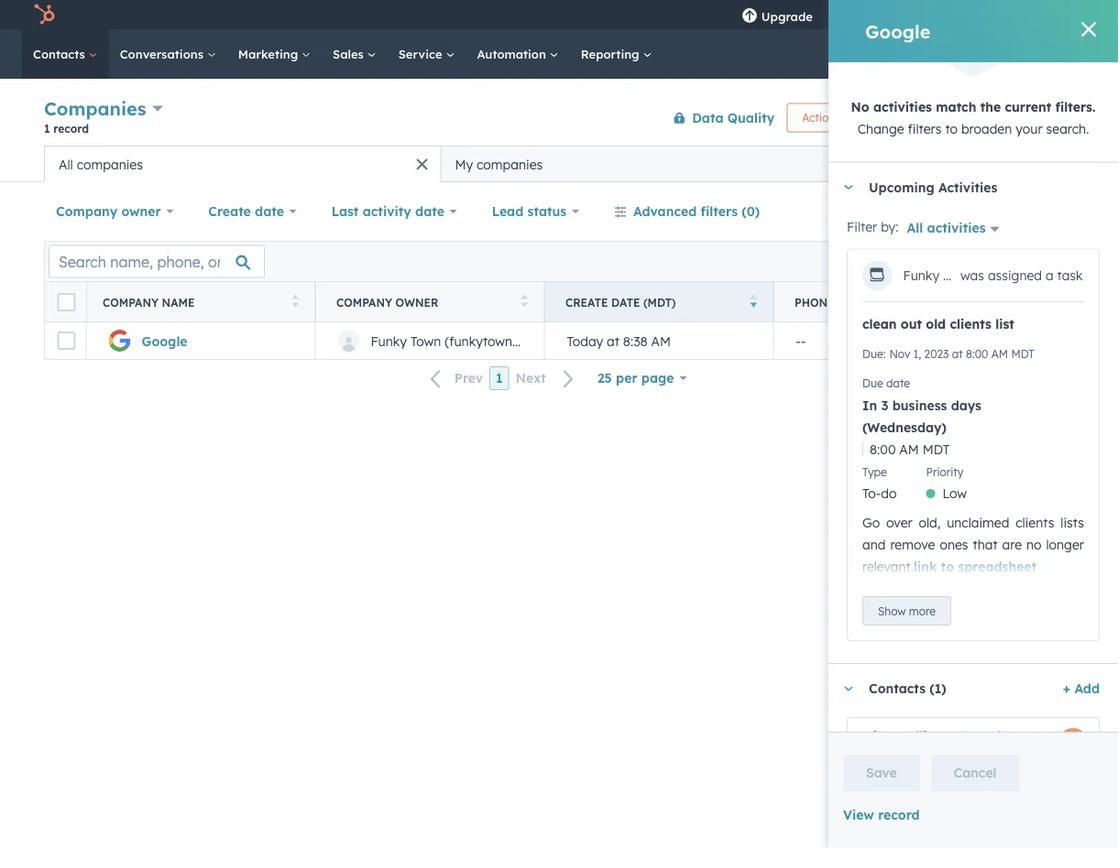 Task type: vqa. For each thing, say whether or not it's contained in the screenshot.
View record link in the right of the page
yes



Task type: locate. For each thing, give the bounding box(es) containing it.
last left activity
[[331, 203, 359, 220]]

press to sort. image down was
[[979, 295, 986, 307]]

0 horizontal spatial town
[[411, 333, 441, 349]]

am right 8:38
[[651, 333, 671, 349]]

companies for my companies
[[477, 156, 543, 172]]

today
[[567, 333, 603, 349]]

0 vertical spatial town
[[943, 267, 974, 283]]

clean
[[862, 316, 897, 332]]

2 horizontal spatial create
[[973, 111, 1007, 125]]

all right by:
[[907, 220, 923, 236]]

filters inside advanced filters (0) button
[[701, 203, 738, 220]]

caret image for contacts (1)
[[843, 687, 854, 691]]

record down companies
[[53, 121, 89, 135]]

notifications button
[[970, 0, 1001, 29]]

0 horizontal spatial press to sort. image
[[521, 295, 528, 307]]

-- down phone
[[796, 333, 806, 349]]

1
[[44, 121, 50, 135], [496, 370, 503, 386]]

1 horizontal spatial company owner
[[336, 296, 439, 309]]

contacts for contacts
[[33, 46, 89, 61]]

(wednesday)
[[862, 419, 947, 435]]

town for funky town (funkytownclown1@gmail.com)
[[411, 333, 441, 349]]

menu containing funky
[[728, 0, 1096, 29]]

to-
[[862, 486, 881, 502]]

Search name, phone, or domain search field
[[49, 245, 265, 278]]

0 vertical spatial clients
[[950, 316, 992, 332]]

8:00 up the type
[[870, 441, 896, 457]]

caret image up filter
[[843, 185, 854, 190]]

contacts for contacts (1)
[[869, 681, 926, 697]]

0 vertical spatial company owner
[[56, 203, 161, 220]]

1 vertical spatial filters
[[701, 203, 738, 220]]

last for last activity d
[[1024, 296, 1052, 309]]

google right calling icon
[[865, 20, 931, 43]]

companies inside "button"
[[77, 156, 143, 172]]

brian halligan (sample contact) link
[[859, 729, 1009, 767]]

0 horizontal spatial date
[[255, 203, 284, 220]]

3
[[881, 397, 888, 413]]

advanced filters (0)
[[633, 203, 760, 220]]

1 record
[[44, 121, 89, 135]]

0 vertical spatial activities
[[873, 98, 932, 114]]

was
[[961, 267, 984, 283]]

0 horizontal spatial record
[[53, 121, 89, 135]]

1 horizontal spatial funky
[[903, 267, 940, 283]]

2 press to sort. image from the left
[[979, 295, 986, 307]]

mdt up priority
[[923, 441, 950, 457]]

date right the due
[[886, 377, 910, 390]]

(mdt)
[[643, 296, 676, 309]]

1 horizontal spatial companies
[[477, 156, 543, 172]]

1 horizontal spatial press to sort. image
[[979, 295, 986, 307]]

1 vertical spatial create
[[208, 203, 251, 220]]

0 horizontal spatial 8:00
[[870, 441, 896, 457]]

contacts down hubspot link at the top left of page
[[33, 46, 89, 61]]

+ add button
[[1063, 678, 1100, 700]]

1 horizontal spatial clients
[[1016, 515, 1054, 531]]

data quality button
[[661, 99, 776, 136]]

are
[[1002, 537, 1022, 553]]

0 vertical spatial mdt
[[1011, 347, 1035, 361]]

0 horizontal spatial last
[[331, 203, 359, 220]]

1 horizontal spatial press to sort. element
[[521, 295, 528, 310]]

filters
[[908, 120, 942, 136], [701, 203, 738, 220]]

1 horizontal spatial 1
[[496, 370, 503, 386]]

descending sort. press to sort ascending. element
[[750, 295, 757, 310]]

record right view
[[878, 807, 920, 823]]

0 horizontal spatial add
[[877, 156, 902, 172]]

2 - from the left
[[801, 333, 806, 349]]

1 inside button
[[496, 370, 503, 386]]

1 vertical spatial activities
[[927, 220, 986, 236]]

create date
[[208, 203, 284, 220]]

0 horizontal spatial clients
[[950, 316, 992, 332]]

do
[[881, 486, 897, 502]]

2 companies from the left
[[477, 156, 543, 172]]

1 vertical spatial last
[[1024, 296, 1052, 309]]

0 vertical spatial record
[[53, 121, 89, 135]]

2 caret image from the top
[[843, 687, 854, 691]]

(1)
[[930, 681, 946, 697]]

owner up search name, phone, or domain search box
[[121, 203, 161, 220]]

companies up company owner popup button
[[77, 156, 143, 172]]

export button
[[910, 250, 968, 274]]

clients inside go over old, unclaimed clients lists and remove ones that are no longer relevant.
[[1016, 515, 1054, 531]]

add up "upcoming" at the right of the page
[[877, 156, 902, 172]]

settings image
[[946, 8, 963, 24]]

activities up change
[[873, 98, 932, 114]]

1 horizontal spatial owner
[[396, 296, 439, 309]]

company down all companies
[[56, 203, 117, 220]]

page
[[641, 370, 674, 386]]

google down name
[[142, 333, 187, 349]]

1 vertical spatial company owner
[[336, 296, 439, 309]]

1 right prev
[[496, 370, 503, 386]]

0 vertical spatial 1
[[44, 121, 50, 135]]

all inside "button"
[[59, 156, 73, 172]]

caret image left contacts (1)
[[843, 687, 854, 691]]

menu item
[[826, 0, 829, 29]]

activities inside no activities match the current filters. change filters to broaden your search.
[[873, 98, 932, 114]]

1 horizontal spatial record
[[878, 807, 920, 823]]

owner up funky town (funkytownclown1@gmail.com) button
[[396, 296, 439, 309]]

contacts left (1)
[[869, 681, 926, 697]]

1 horizontal spatial add
[[1075, 681, 1100, 697]]

contacts (1) button
[[829, 664, 1056, 714]]

last inside popup button
[[331, 203, 359, 220]]

filters left (0)
[[701, 203, 738, 220]]

all companies button
[[44, 146, 441, 182]]

last activity date
[[331, 203, 444, 220]]

-- down last activity d
[[1025, 333, 1035, 349]]

view record link
[[843, 807, 920, 823]]

all left views
[[1006, 156, 1023, 172]]

owner inside popup button
[[121, 203, 161, 220]]

to down match
[[945, 120, 958, 136]]

date for due date in 3 business days (wednesday) 8:00 am mdt
[[886, 377, 910, 390]]

0 horizontal spatial 1
[[44, 121, 50, 135]]

8:00 right 2023
[[966, 347, 988, 361]]

create for create date
[[208, 203, 251, 220]]

1 horizontal spatial am
[[899, 441, 919, 457]]

2 horizontal spatial press to sort. element
[[979, 295, 986, 310]]

import
[[894, 111, 930, 125]]

0 vertical spatial add
[[877, 156, 902, 172]]

actions
[[802, 111, 840, 125]]

at right 2023
[[952, 347, 963, 361]]

show more button
[[862, 597, 951, 626]]

town up prev button
[[411, 333, 441, 349]]

all inside button
[[907, 220, 923, 236]]

type to-do
[[862, 465, 897, 502]]

0 horizontal spatial mdt
[[923, 441, 950, 457]]

1 down companies
[[44, 121, 50, 135]]

1 vertical spatial funky
[[371, 333, 407, 349]]

town inside funky town (funkytownclown1@gmail.com) button
[[411, 333, 441, 349]]

lists
[[1061, 515, 1084, 531]]

town left edit
[[943, 267, 974, 283]]

record for view record
[[878, 807, 920, 823]]

4 - from the left
[[1030, 333, 1035, 349]]

0 horizontal spatial company owner
[[56, 203, 161, 220]]

0 vertical spatial funky
[[903, 267, 940, 283]]

advanced
[[633, 203, 697, 220]]

owner
[[121, 203, 161, 220], [396, 296, 439, 309]]

clients up no
[[1016, 515, 1054, 531]]

0 vertical spatial google
[[865, 20, 931, 43]]

0 horizontal spatial funky
[[371, 333, 407, 349]]

activities inside button
[[927, 220, 986, 236]]

create inside popup button
[[208, 203, 251, 220]]

old
[[926, 316, 946, 332]]

add right "+" in the right of the page
[[1075, 681, 1100, 697]]

edit columns button
[[979, 250, 1070, 274]]

upcoming
[[869, 179, 935, 195]]

create date button
[[196, 193, 309, 230]]

0 vertical spatial 8:00
[[966, 347, 988, 361]]

date inside due date in 3 business days (wednesday) 8:00 am mdt
[[886, 377, 910, 390]]

view record
[[843, 807, 920, 823]]

calling icon image
[[839, 7, 855, 24]]

activities for no
[[873, 98, 932, 114]]

2 vertical spatial create
[[565, 296, 608, 309]]

1 button
[[490, 367, 509, 390]]

1 press to sort. image from the left
[[521, 295, 528, 307]]

all
[[1006, 156, 1023, 172], [59, 156, 73, 172], [907, 220, 923, 236]]

+ add
[[1063, 681, 1100, 697]]

funky inside button
[[371, 333, 407, 349]]

25 per page
[[597, 370, 674, 386]]

service link
[[387, 29, 466, 79]]

columns
[[1015, 255, 1058, 269]]

activities up export button
[[927, 220, 986, 236]]

1 companies from the left
[[77, 156, 143, 172]]

0 horizontal spatial companies
[[77, 156, 143, 172]]

caret image inside "contacts (1)" dropdown button
[[843, 687, 854, 691]]

create for create date (mdt)
[[565, 296, 608, 309]]

next button
[[509, 367, 586, 391]]

0 horizontal spatial owner
[[121, 203, 161, 220]]

1 vertical spatial owner
[[396, 296, 439, 309]]

am down (wednesday)
[[899, 441, 919, 457]]

2 horizontal spatial date
[[886, 377, 910, 390]]

1 horizontal spatial --
[[1025, 333, 1035, 349]]

1 vertical spatial add
[[1075, 681, 1100, 697]]

1 vertical spatial record
[[878, 807, 920, 823]]

record inside the companies banner
[[53, 121, 89, 135]]

activities for all
[[927, 220, 986, 236]]

1 horizontal spatial 8:00
[[966, 347, 988, 361]]

next
[[516, 370, 546, 386]]

1 horizontal spatial filters
[[908, 120, 942, 136]]

1 vertical spatial 8:00
[[870, 441, 896, 457]]

date right activity
[[415, 203, 444, 220]]

press to sort. image up "(funkytownclown1@gmail.com)"
[[521, 295, 528, 307]]

2 press to sort. element from the left
[[521, 295, 528, 310]]

0 horizontal spatial --
[[796, 333, 806, 349]]

my companies
[[455, 156, 543, 172]]

record for 1 record
[[53, 121, 89, 135]]

marketing link
[[227, 29, 322, 79]]

was assigned a task
[[961, 267, 1083, 283]]

companies right my
[[477, 156, 543, 172]]

companies inside button
[[477, 156, 543, 172]]

more
[[909, 604, 936, 618]]

am down list at the top of page
[[991, 347, 1008, 361]]

filters inside no activities match the current filters. change filters to broaden your search.
[[908, 120, 942, 136]]

1 press to sort. element from the left
[[292, 295, 299, 310]]

1 horizontal spatial last
[[1024, 296, 1052, 309]]

company owner down all companies
[[56, 203, 161, 220]]

0 horizontal spatial press to sort. element
[[292, 295, 299, 310]]

menu
[[728, 0, 1096, 29]]

0 vertical spatial filters
[[908, 120, 942, 136]]

1 horizontal spatial town
[[943, 267, 974, 283]]

1 caret image from the top
[[843, 185, 854, 190]]

search.
[[1046, 120, 1089, 136]]

company inside popup button
[[56, 203, 117, 220]]

companies
[[77, 156, 143, 172], [477, 156, 543, 172]]

0 horizontal spatial google
[[142, 333, 187, 349]]

(2/5)
[[940, 156, 971, 172]]

contacts (1)
[[869, 681, 946, 697]]

(0)
[[742, 203, 760, 220]]

last down a
[[1024, 296, 1052, 309]]

1 vertical spatial mdt
[[923, 441, 950, 457]]

0 vertical spatial owner
[[121, 203, 161, 220]]

0 vertical spatial last
[[331, 203, 359, 220]]

add inside + add "button"
[[1075, 681, 1100, 697]]

upgrade
[[761, 9, 813, 24]]

longer
[[1046, 537, 1084, 553]]

no activities match the current filters. change filters to broaden your search.
[[851, 98, 1096, 136]]

due date in 3 business days (wednesday) 8:00 am mdt
[[862, 377, 982, 457]]

3 press to sort. element from the left
[[979, 295, 986, 310]]

alert
[[847, 0, 1100, 140]]

the
[[980, 98, 1001, 114]]

press to sort. element
[[292, 295, 299, 310], [521, 295, 528, 310], [979, 295, 986, 310]]

1 horizontal spatial all
[[907, 220, 923, 236]]

to right link
[[941, 559, 954, 575]]

current
[[1005, 98, 1051, 114]]

last activity d
[[1024, 296, 1118, 309]]

alert containing no activities match the current filters.
[[847, 0, 1100, 140]]

filters up add view (2/5)
[[908, 120, 942, 136]]

press to sort. image
[[521, 295, 528, 307], [979, 295, 986, 307]]

at
[[607, 333, 619, 349], [952, 347, 963, 361]]

0 horizontal spatial filters
[[701, 203, 738, 220]]

at left 8:38
[[607, 333, 619, 349]]

1 inside the companies banner
[[44, 121, 50, 135]]

all down 1 record at the left of page
[[59, 156, 73, 172]]

caret image
[[843, 185, 854, 190], [843, 687, 854, 691]]

create inside button
[[973, 111, 1007, 125]]

1 horizontal spatial contacts
[[869, 681, 926, 697]]

low
[[943, 486, 967, 502]]

lead status
[[492, 203, 567, 220]]

caret image inside upcoming activities dropdown button
[[843, 185, 854, 190]]

0 horizontal spatial contacts
[[33, 46, 89, 61]]

2 horizontal spatial all
[[1006, 156, 1023, 172]]

contacts inside dropdown button
[[869, 681, 926, 697]]

1 vertical spatial 1
[[496, 370, 503, 386]]

in
[[862, 397, 877, 413]]

date
[[255, 203, 284, 220], [415, 203, 444, 220], [886, 377, 910, 390]]

create company
[[973, 111, 1059, 125]]

import button
[[878, 103, 946, 132]]

link to spreadsheet
[[914, 559, 1037, 575]]

funky for funky town
[[903, 267, 940, 283]]

--
[[796, 333, 806, 349], [1025, 333, 1035, 349]]

add view (2/5)
[[877, 156, 971, 172]]

date down all companies "button"
[[255, 203, 284, 220]]

clients left list at the top of page
[[950, 316, 992, 332]]

1 horizontal spatial create
[[565, 296, 608, 309]]

1 vertical spatial clients
[[1016, 515, 1054, 531]]

spreadsheet
[[958, 559, 1037, 575]]

0 vertical spatial to
[[945, 120, 958, 136]]

add view (2/5) button
[[845, 146, 994, 182]]

0 vertical spatial create
[[973, 111, 1007, 125]]

service
[[398, 46, 446, 61]]

conversations
[[120, 46, 207, 61]]

mdt down list at the top of page
[[1011, 347, 1035, 361]]

marketplaces image
[[877, 8, 894, 25]]

go
[[862, 515, 880, 531]]

all for all companies
[[59, 156, 73, 172]]

0 horizontal spatial all
[[59, 156, 73, 172]]

help button
[[908, 0, 939, 29]]

1 vertical spatial town
[[411, 333, 441, 349]]

0 vertical spatial contacts
[[33, 46, 89, 61]]

8:38
[[623, 333, 648, 349]]

lead status button
[[480, 193, 591, 230]]

phone
[[795, 296, 835, 309]]

0 vertical spatial caret image
[[843, 185, 854, 190]]

company owner down activity
[[336, 296, 439, 309]]

1 vertical spatial caret image
[[843, 687, 854, 691]]

0 horizontal spatial create
[[208, 203, 251, 220]]

1 - from the left
[[796, 333, 801, 349]]

1 vertical spatial contacts
[[869, 681, 926, 697]]

1 -- from the left
[[796, 333, 806, 349]]



Task type: describe. For each thing, give the bounding box(es) containing it.
search image
[[1080, 48, 1092, 60]]

1 for 1
[[496, 370, 503, 386]]

company owner inside popup button
[[56, 203, 161, 220]]

create for create company
[[973, 111, 1007, 125]]

clean out old clients list
[[862, 316, 1014, 332]]

funky town
[[903, 267, 974, 283]]

upcoming activities
[[869, 179, 997, 195]]

funky button
[[1004, 0, 1094, 29]]

your
[[1016, 120, 1043, 136]]

1 horizontal spatial at
[[952, 347, 963, 361]]

automation link
[[466, 29, 570, 79]]

contacts link
[[22, 29, 109, 79]]

2 horizontal spatial am
[[991, 347, 1008, 361]]

date for create date
[[255, 203, 284, 220]]

data
[[692, 110, 724, 126]]

views
[[1026, 156, 1062, 172]]

filter by:
[[847, 218, 899, 234]]

activity
[[1055, 296, 1110, 309]]

1 for 1 record
[[44, 121, 50, 135]]

assigned
[[988, 267, 1042, 283]]

reporting
[[581, 46, 643, 61]]

companies button
[[44, 95, 163, 122]]

3 - from the left
[[1025, 333, 1030, 349]]

name
[[162, 296, 195, 309]]

out
[[901, 316, 922, 332]]

funky town (funkytownclown1@gmail.com)
[[371, 333, 633, 349]]

brian
[[859, 729, 894, 745]]

change
[[858, 120, 904, 136]]

Search HubSpot search field
[[861, 38, 1085, 70]]

notifications image
[[977, 8, 993, 25]]

show more
[[878, 604, 936, 618]]

8:00 inside due date in 3 business days (wednesday) 8:00 am mdt
[[870, 441, 896, 457]]

prev
[[454, 370, 483, 386]]

unclaimed
[[947, 515, 1009, 531]]

pagination navigation
[[420, 366, 586, 391]]

-- button
[[774, 323, 1003, 359]]

activities
[[939, 179, 997, 195]]

sales link
[[322, 29, 387, 79]]

mdt inside due date in 3 business days (wednesday) 8:00 am mdt
[[923, 441, 950, 457]]

am inside due date in 3 business days (wednesday) 8:00 am mdt
[[899, 441, 919, 457]]

nov
[[889, 347, 910, 361]]

settings link
[[943, 5, 966, 24]]

company owner button
[[44, 193, 185, 230]]

town for funky town
[[943, 267, 974, 283]]

view
[[843, 807, 874, 823]]

funky for funky town (funkytownclown1@gmail.com)
[[371, 333, 407, 349]]

press to sort. image for phone number
[[979, 295, 986, 307]]

all for all views
[[1006, 156, 1023, 172]]

1 vertical spatial google
[[142, 333, 187, 349]]

last for last activity date
[[331, 203, 359, 220]]

google link
[[142, 333, 187, 349]]

companies for all companies
[[77, 156, 143, 172]]

go over old, unclaimed clients lists and remove ones that are no longer relevant.
[[862, 515, 1084, 575]]

sales
[[333, 46, 367, 61]]

1,
[[914, 347, 921, 361]]

number
[[838, 296, 886, 309]]

upgrade image
[[741, 8, 758, 25]]

help image
[[916, 8, 932, 25]]

date
[[611, 296, 640, 309]]

days
[[951, 397, 982, 413]]

to inside no activities match the current filters. change filters to broaden your search.
[[945, 120, 958, 136]]

a
[[1046, 267, 1054, 283]]

edit columns
[[991, 255, 1058, 269]]

company right press to sort. image
[[336, 296, 392, 309]]

due
[[862, 377, 883, 390]]

filter
[[847, 218, 877, 234]]

(funkytownclown1@gmail.com)
[[445, 333, 633, 349]]

my
[[455, 156, 473, 172]]

funky
[[1036, 7, 1067, 22]]

ones
[[940, 537, 968, 553]]

0 horizontal spatial at
[[607, 333, 619, 349]]

due:
[[862, 347, 886, 361]]

all companies
[[59, 156, 143, 172]]

activity
[[363, 203, 411, 220]]

hubspot image
[[33, 4, 55, 26]]

view
[[906, 156, 936, 172]]

-- inside button
[[796, 333, 806, 349]]

create company button
[[957, 103, 1074, 132]]

press to sort. image for company owner
[[521, 295, 528, 307]]

descending sort. press to sort ascending. image
[[750, 295, 757, 307]]

all activities button
[[906, 220, 1007, 236]]

and
[[862, 537, 886, 553]]

all views link
[[994, 146, 1074, 182]]

match
[[936, 98, 976, 114]]

d
[[1113, 296, 1118, 309]]

over
[[886, 515, 913, 531]]

funky town image
[[1015, 6, 1032, 23]]

1 horizontal spatial date
[[415, 203, 444, 220]]

1 vertical spatial to
[[941, 559, 954, 575]]

add inside 'add view (2/5)' popup button
[[877, 156, 902, 172]]

reporting link
[[570, 29, 663, 79]]

1 horizontal spatial mdt
[[1011, 347, 1035, 361]]

brian halligan (sample contact)
[[859, 729, 1009, 767]]

conversations link
[[109, 29, 227, 79]]

press to sort. element for company owner
[[521, 295, 528, 310]]

export
[[922, 255, 957, 269]]

2 -- from the left
[[1025, 333, 1035, 349]]

broaden
[[961, 120, 1012, 136]]

companies banner
[[44, 94, 1074, 146]]

create date (mdt)
[[565, 296, 676, 309]]

priority
[[926, 465, 964, 479]]

press to sort. image
[[292, 295, 299, 307]]

company left name
[[103, 296, 159, 309]]

caret image for upcoming activities
[[843, 185, 854, 190]]

task
[[1057, 267, 1083, 283]]

all for all activities
[[907, 220, 923, 236]]

link
[[914, 559, 937, 575]]

0 horizontal spatial am
[[651, 333, 671, 349]]

marketplaces button
[[866, 0, 905, 29]]

1 horizontal spatial google
[[865, 20, 931, 43]]

advanced filters (0) button
[[602, 193, 772, 230]]

no
[[1026, 537, 1042, 553]]

old,
[[919, 515, 941, 531]]

close image
[[1081, 22, 1096, 37]]

press to sort. element for phone number
[[979, 295, 986, 310]]



